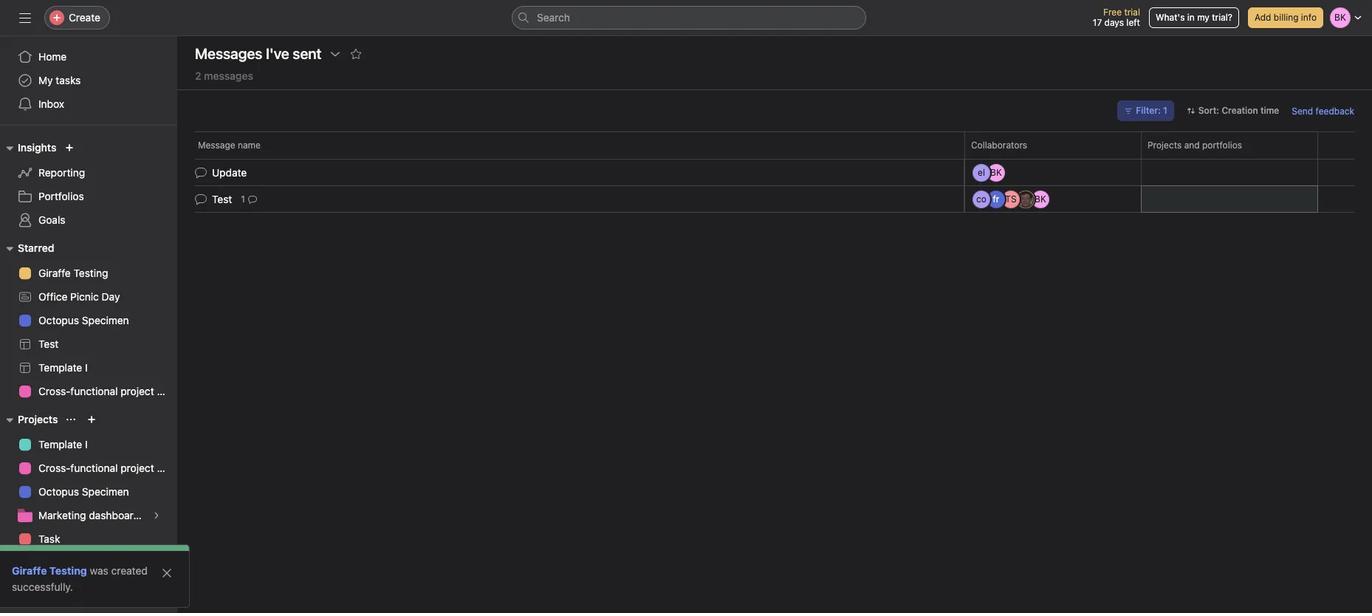 Task type: vqa. For each thing, say whether or not it's contained in the screenshot.
Today for Today
no



Task type: locate. For each thing, give the bounding box(es) containing it.
marketing dashboards
[[38, 509, 145, 522]]

collaborators column header
[[965, 132, 1146, 159]]

giraffe down task on the left of the page
[[38, 556, 71, 569]]

filter: 1
[[1137, 105, 1168, 116]]

template i
[[38, 361, 88, 374], [38, 438, 88, 451]]

0 horizontal spatial 1
[[241, 193, 245, 204]]

cross-functional project plan link
[[9, 380, 177, 403], [9, 457, 177, 480]]

update
[[212, 166, 247, 179]]

projects left show options, current sort, top icon
[[18, 413, 58, 426]]

my
[[38, 74, 53, 86]]

1 cross-functional project plan from the top
[[38, 385, 177, 397]]

0 vertical spatial octopus
[[38, 314, 79, 327]]

0 vertical spatial specimen
[[82, 314, 129, 327]]

template down "test" link
[[38, 361, 82, 374]]

search button
[[512, 6, 867, 30]]

template i link
[[9, 356, 168, 380], [9, 433, 168, 457]]

1 vertical spatial project
[[121, 462, 154, 474]]

search
[[537, 11, 570, 24]]

invite button
[[14, 581, 78, 607]]

1 functional from the top
[[70, 385, 118, 397]]

0 vertical spatial template i
[[38, 361, 88, 374]]

what's
[[1156, 12, 1185, 23]]

cross-functional project plan up dashboards
[[38, 462, 177, 474]]

specimen down day
[[82, 314, 129, 327]]

home
[[38, 50, 67, 63]]

0 vertical spatial cross-functional project plan
[[38, 385, 177, 397]]

cell down portfolios
[[1141, 159, 1319, 186]]

giraffe inside starred element
[[38, 267, 71, 279]]

1 down update
[[241, 193, 245, 204]]

2 cross-functional project plan from the top
[[38, 462, 177, 474]]

2 octopus from the top
[[38, 485, 79, 498]]

template inside starred element
[[38, 361, 82, 374]]

projects inside column header
[[1148, 140, 1182, 151]]

testing for giraffe testing link over picnic
[[74, 267, 108, 279]]

0 vertical spatial i
[[85, 361, 88, 374]]

2 i from the top
[[85, 438, 88, 451]]

insights element
[[0, 134, 177, 235]]

template inside projects element
[[38, 438, 82, 451]]

octopus specimen down picnic
[[38, 314, 129, 327]]

collaborators
[[972, 140, 1028, 151]]

cross- inside starred element
[[38, 385, 70, 397]]

1 vertical spatial specimen
[[82, 485, 129, 498]]

actions image
[[329, 48, 341, 60]]

projects left and
[[1148, 140, 1182, 151]]

cell down projects and portfolios column header
[[1141, 185, 1319, 213]]

my
[[1198, 12, 1210, 23]]

template i inside starred element
[[38, 361, 88, 374]]

0 horizontal spatial test
[[38, 338, 59, 350]]

1 vertical spatial octopus specimen
[[38, 485, 129, 498]]

2 octopus specimen from the top
[[38, 485, 129, 498]]

in
[[1188, 12, 1195, 23]]

0 vertical spatial functional
[[70, 385, 118, 397]]

giraffe
[[38, 267, 71, 279], [38, 556, 71, 569], [12, 564, 47, 577]]

created
[[111, 564, 148, 577]]

giraffe testing inside starred element
[[38, 267, 108, 279]]

functional up marketing dashboards
[[70, 462, 118, 474]]

test inside starred element
[[38, 338, 59, 350]]

messages
[[204, 69, 253, 82]]

cross- up marketing at the left bottom of page
[[38, 462, 70, 474]]

1 octopus specimen link from the top
[[9, 309, 168, 332]]

1
[[1164, 105, 1168, 116], [241, 193, 245, 204]]

testing for giraffe testing link on top of invite
[[74, 556, 108, 569]]

octopus
[[38, 314, 79, 327], [38, 485, 79, 498]]

cross- up show options, current sort, top icon
[[38, 385, 70, 397]]

1 vertical spatial octopus specimen link
[[9, 480, 168, 504]]

send
[[1292, 105, 1314, 116]]

1 cell from the top
[[1141, 159, 1319, 186]]

plan for 1st cross-functional project plan link from the bottom of the page
[[157, 462, 177, 474]]

cell for test
[[1141, 185, 1319, 213]]

what's in my trial? button
[[1150, 7, 1240, 28]]

1 cross-functional project plan link from the top
[[9, 380, 177, 403]]

home link
[[9, 45, 168, 69]]

testing inside starred element
[[74, 267, 108, 279]]

1 specimen from the top
[[82, 314, 129, 327]]

functional up new project or portfolio image
[[70, 385, 118, 397]]

plan inside starred element
[[157, 385, 177, 397]]

octopus down office at the left
[[38, 314, 79, 327]]

projects inside dropdown button
[[18, 413, 58, 426]]

testing down task link on the left bottom of page
[[74, 556, 108, 569]]

insights
[[18, 141, 56, 154]]

0 vertical spatial project
[[121, 385, 154, 397]]

1 template from the top
[[38, 361, 82, 374]]

octopus specimen link
[[9, 309, 168, 332], [9, 480, 168, 504]]

cross-functional project plan link up new project or portfolio image
[[9, 380, 177, 403]]

giraffe for giraffe testing link on top of invite
[[38, 556, 71, 569]]

messages i've sent
[[195, 45, 322, 62]]

2 cross- from the top
[[38, 462, 70, 474]]

1 octopus from the top
[[38, 314, 79, 327]]

cross-functional project plan up new project or portfolio image
[[38, 385, 177, 397]]

test inside cell
[[212, 193, 232, 205]]

send feedback link
[[1292, 104, 1355, 118]]

i
[[85, 361, 88, 374], [85, 438, 88, 451]]

0 horizontal spatial projects
[[18, 413, 58, 426]]

0 vertical spatial test
[[212, 193, 232, 205]]

tree grid
[[177, 158, 1373, 214]]

2 template i from the top
[[38, 438, 88, 451]]

day
[[102, 290, 120, 303]]

template i down "test" link
[[38, 361, 88, 374]]

1 vertical spatial cross-functional project plan
[[38, 462, 177, 474]]

2 template from the top
[[38, 438, 82, 451]]

project down "test" link
[[121, 385, 154, 397]]

add
[[1255, 12, 1272, 23]]

trial
[[1125, 7, 1141, 18]]

1 vertical spatial template i link
[[9, 433, 168, 457]]

testing inside projects element
[[74, 556, 108, 569]]

1 horizontal spatial 1
[[1164, 105, 1168, 116]]

giraffe testing down task link on the left bottom of page
[[38, 556, 108, 569]]

reporting link
[[9, 161, 168, 185]]

specimen up dashboards
[[82, 485, 129, 498]]

octopus specimen link for functional
[[9, 480, 168, 504]]

template for first the template i link from the bottom of the page
[[38, 438, 82, 451]]

add to starred image
[[350, 48, 362, 60]]

1 template i from the top
[[38, 361, 88, 374]]

successfully.
[[12, 581, 73, 593]]

cross-functional project plan inside projects element
[[38, 462, 177, 474]]

specimen
[[82, 314, 129, 327], [82, 485, 129, 498]]

1 octopus specimen from the top
[[38, 314, 129, 327]]

giraffe testing
[[38, 267, 108, 279], [38, 556, 108, 569], [12, 564, 87, 577]]

inbox link
[[9, 92, 168, 116]]

cross- inside projects element
[[38, 462, 70, 474]]

1 horizontal spatial test
[[212, 193, 232, 205]]

test
[[212, 193, 232, 205], [38, 338, 59, 350]]

template i link up new project or portfolio image
[[9, 356, 168, 380]]

giraffe testing link up invite
[[9, 551, 168, 575]]

task
[[38, 533, 60, 545]]

2 project from the top
[[121, 462, 154, 474]]

tree grid containing update
[[177, 158, 1373, 214]]

0 vertical spatial cross-functional project plan link
[[9, 380, 177, 403]]

plan inside projects element
[[157, 462, 177, 474]]

0 vertical spatial octopus specimen link
[[9, 309, 168, 332]]

what's in my trial?
[[1156, 12, 1233, 23]]

giraffe testing link up successfully.
[[12, 564, 87, 577]]

projects
[[1148, 140, 1182, 151], [18, 413, 58, 426]]

0 vertical spatial template i link
[[9, 356, 168, 380]]

0 vertical spatial octopus specimen
[[38, 314, 129, 327]]

1 horizontal spatial projects
[[1148, 140, 1182, 151]]

i down new project or portfolio image
[[85, 438, 88, 451]]

2 plan from the top
[[157, 462, 177, 474]]

1 vertical spatial test
[[38, 338, 59, 350]]

1 project from the top
[[121, 385, 154, 397]]

template down show options, current sort, top icon
[[38, 438, 82, 451]]

i down "test" link
[[85, 361, 88, 374]]

2 functional from the top
[[70, 462, 118, 474]]

cross-functional project plan link up marketing dashboards
[[9, 457, 177, 480]]

0 vertical spatial cross-
[[38, 385, 70, 397]]

1 vertical spatial functional
[[70, 462, 118, 474]]

global element
[[0, 36, 177, 125]]

cross-
[[38, 385, 70, 397], [38, 462, 70, 474]]

0 vertical spatial template
[[38, 361, 82, 374]]

octopus specimen up marketing dashboards link on the bottom of the page
[[38, 485, 129, 498]]

template i link down new project or portfolio image
[[9, 433, 168, 457]]

project up see details, marketing dashboards image
[[121, 462, 154, 474]]

17
[[1093, 17, 1102, 28]]

1 vertical spatial template
[[38, 438, 82, 451]]

0 vertical spatial projects
[[1148, 140, 1182, 151]]

template for first the template i link from the top
[[38, 361, 82, 374]]

specimen inside starred element
[[82, 314, 129, 327]]

cross-functional project plan
[[38, 385, 177, 397], [38, 462, 177, 474]]

billing
[[1274, 12, 1299, 23]]

my tasks
[[38, 74, 81, 86]]

giraffe inside projects element
[[38, 556, 71, 569]]

conversation name for test cell
[[177, 185, 965, 213]]

1 vertical spatial template i
[[38, 438, 88, 451]]

sort: creation time button
[[1181, 100, 1287, 121]]

1 vertical spatial projects
[[18, 413, 58, 426]]

1 vertical spatial cross-functional project plan link
[[9, 457, 177, 480]]

octopus specimen
[[38, 314, 129, 327], [38, 485, 129, 498]]

1 vertical spatial cross-
[[38, 462, 70, 474]]

functional
[[70, 385, 118, 397], [70, 462, 118, 474]]

dashboards
[[89, 509, 145, 522]]

2 cell from the top
[[1141, 185, 1319, 213]]

octopus inside projects element
[[38, 485, 79, 498]]

1 vertical spatial i
[[85, 438, 88, 451]]

0 vertical spatial plan
[[157, 385, 177, 397]]

giraffe testing inside projects element
[[38, 556, 108, 569]]

project inside starred element
[[121, 385, 154, 397]]

1 cross- from the top
[[38, 385, 70, 397]]

octopus specimen link up marketing dashboards
[[9, 480, 168, 504]]

giraffe testing up the office picnic day
[[38, 267, 108, 279]]

info
[[1302, 12, 1317, 23]]

plan
[[157, 385, 177, 397], [157, 462, 177, 474]]

octopus up marketing at the left bottom of page
[[38, 485, 79, 498]]

functional inside projects element
[[70, 462, 118, 474]]

projects for projects
[[18, 413, 58, 426]]

octopus specimen inside starred element
[[38, 314, 129, 327]]

1 i from the top
[[85, 361, 88, 374]]

insights button
[[0, 139, 56, 157]]

octopus specimen inside projects element
[[38, 485, 129, 498]]

sort: creation time
[[1199, 105, 1280, 116]]

giraffe testing link
[[9, 262, 168, 285], [9, 551, 168, 575], [12, 564, 87, 577]]

1 plan from the top
[[157, 385, 177, 397]]

testing up office picnic day link
[[74, 267, 108, 279]]

project
[[121, 385, 154, 397], [121, 462, 154, 474]]

cross-functional project plan inside starred element
[[38, 385, 177, 397]]

test row
[[177, 184, 1373, 214]]

1 vertical spatial octopus
[[38, 485, 79, 498]]

creation
[[1222, 105, 1259, 116]]

2 specimen from the top
[[82, 485, 129, 498]]

1 vertical spatial plan
[[157, 462, 177, 474]]

inbox
[[38, 98, 64, 110]]

giraffe up office at the left
[[38, 267, 71, 279]]

test left 1 button
[[212, 193, 232, 205]]

0 vertical spatial 1
[[1164, 105, 1168, 116]]

octopus specimen link down picnic
[[9, 309, 168, 332]]

giraffe for giraffe testing link over picnic
[[38, 267, 71, 279]]

1 right 'filter:'
[[1164, 105, 1168, 116]]

2 octopus specimen link from the top
[[9, 480, 168, 504]]

1 vertical spatial 1
[[241, 193, 245, 204]]

test down office at the left
[[38, 338, 59, 350]]

specimen inside projects element
[[82, 485, 129, 498]]

cell
[[1141, 159, 1319, 186], [1141, 185, 1319, 213]]

functional inside starred element
[[70, 385, 118, 397]]

row
[[177, 132, 1373, 159], [195, 158, 1355, 160]]

octopus inside starred element
[[38, 314, 79, 327]]

template i down show options, current sort, top icon
[[38, 438, 88, 451]]



Task type: describe. For each thing, give the bounding box(es) containing it.
cell for update
[[1141, 159, 1319, 186]]

goals link
[[9, 208, 168, 232]]

close image
[[161, 567, 173, 579]]

conversation name for update cell
[[177, 159, 965, 186]]

sort:
[[1199, 105, 1220, 116]]

octopus specimen for picnic
[[38, 314, 129, 327]]

message name
[[198, 140, 261, 151]]

specimen for picnic
[[82, 314, 129, 327]]

octopus for office
[[38, 314, 79, 327]]

marketing dashboards link
[[9, 504, 168, 528]]

plan for first cross-functional project plan link from the top
[[157, 385, 177, 397]]

filter:
[[1137, 105, 1161, 116]]

projects for projects and portfolios
[[1148, 140, 1182, 151]]

update row
[[177, 158, 1373, 187]]

octopus specimen for functional
[[38, 485, 129, 498]]

office picnic day
[[38, 290, 120, 303]]

search list box
[[512, 6, 867, 30]]

message
[[198, 140, 235, 151]]

free
[[1104, 7, 1122, 18]]

2
[[195, 69, 201, 82]]

1 template i link from the top
[[9, 356, 168, 380]]

projects and portfolios
[[1148, 140, 1243, 151]]

office
[[38, 290, 67, 303]]

octopus specimen link for picnic
[[9, 309, 168, 332]]

project for first cross-functional project plan link from the top
[[121, 385, 154, 397]]

projects and portfolios column header
[[1141, 132, 1323, 159]]

tasks
[[56, 74, 81, 86]]

invite
[[41, 587, 68, 600]]

portfolios
[[1203, 140, 1243, 151]]

1 inside the conversation name for test cell
[[241, 193, 245, 204]]

task link
[[9, 528, 168, 551]]

giraffe testing for giraffe testing link over picnic
[[38, 267, 108, 279]]

was created successfully.
[[12, 564, 148, 593]]

name
[[238, 140, 261, 151]]

giraffe testing up successfully.
[[12, 564, 87, 577]]

see details, marketing dashboards image
[[152, 511, 161, 520]]

functional for first cross-functional project plan link from the top
[[70, 385, 118, 397]]

1 button
[[238, 192, 260, 207]]

testing up invite
[[49, 564, 87, 577]]

create
[[69, 11, 100, 24]]

projects button
[[0, 411, 58, 429]]

new project or portfolio image
[[87, 415, 96, 424]]

i inside projects element
[[85, 438, 88, 451]]

office picnic day link
[[9, 285, 168, 309]]

project for 1st cross-functional project plan link from the bottom of the page
[[121, 462, 154, 474]]

starred element
[[0, 235, 177, 406]]

cross-functional project plan for first cross-functional project plan link from the top
[[38, 385, 177, 397]]

my tasks link
[[9, 69, 168, 92]]

specimen for functional
[[82, 485, 129, 498]]

starred button
[[0, 239, 54, 257]]

and
[[1185, 140, 1200, 151]]

create button
[[44, 6, 110, 30]]

left
[[1127, 17, 1141, 28]]

projects element
[[0, 406, 177, 601]]

portfolios link
[[9, 185, 168, 208]]

feedback
[[1316, 105, 1355, 116]]

starred
[[18, 242, 54, 254]]

functional for 1st cross-functional project plan link from the bottom of the page
[[70, 462, 118, 474]]

giraffe up successfully.
[[12, 564, 47, 577]]

i inside starred element
[[85, 361, 88, 374]]

picnic
[[70, 290, 99, 303]]

octopus for cross-
[[38, 485, 79, 498]]

reporting
[[38, 166, 85, 179]]

2 messages
[[195, 69, 253, 82]]

show options, current sort, top image
[[67, 415, 76, 424]]

was
[[90, 564, 108, 577]]

time
[[1261, 105, 1280, 116]]

add billing info
[[1255, 12, 1317, 23]]

2 cross-functional project plan link from the top
[[9, 457, 177, 480]]

2 messages button
[[195, 69, 253, 89]]

goals
[[38, 214, 65, 226]]

trial?
[[1213, 12, 1233, 23]]

messages
[[195, 45, 263, 62]]

portfolios
[[38, 190, 84, 202]]

template i inside projects element
[[38, 438, 88, 451]]

2 template i link from the top
[[9, 433, 168, 457]]

row containing message name
[[177, 132, 1373, 159]]

new image
[[65, 143, 74, 152]]

free trial 17 days left
[[1093, 7, 1141, 28]]

days
[[1105, 17, 1124, 28]]

i've sent
[[266, 45, 322, 62]]

test link
[[9, 332, 168, 356]]

message name column header
[[195, 132, 969, 159]]

hide sidebar image
[[19, 12, 31, 24]]

giraffe testing for giraffe testing link on top of invite
[[38, 556, 108, 569]]

cross-functional project plan for 1st cross-functional project plan link from the bottom of the page
[[38, 462, 177, 474]]

send feedback
[[1292, 105, 1355, 116]]

marketing
[[38, 509, 86, 522]]

filter: 1 button
[[1118, 100, 1175, 121]]

add billing info button
[[1249, 7, 1324, 28]]

giraffe testing link up picnic
[[9, 262, 168, 285]]



